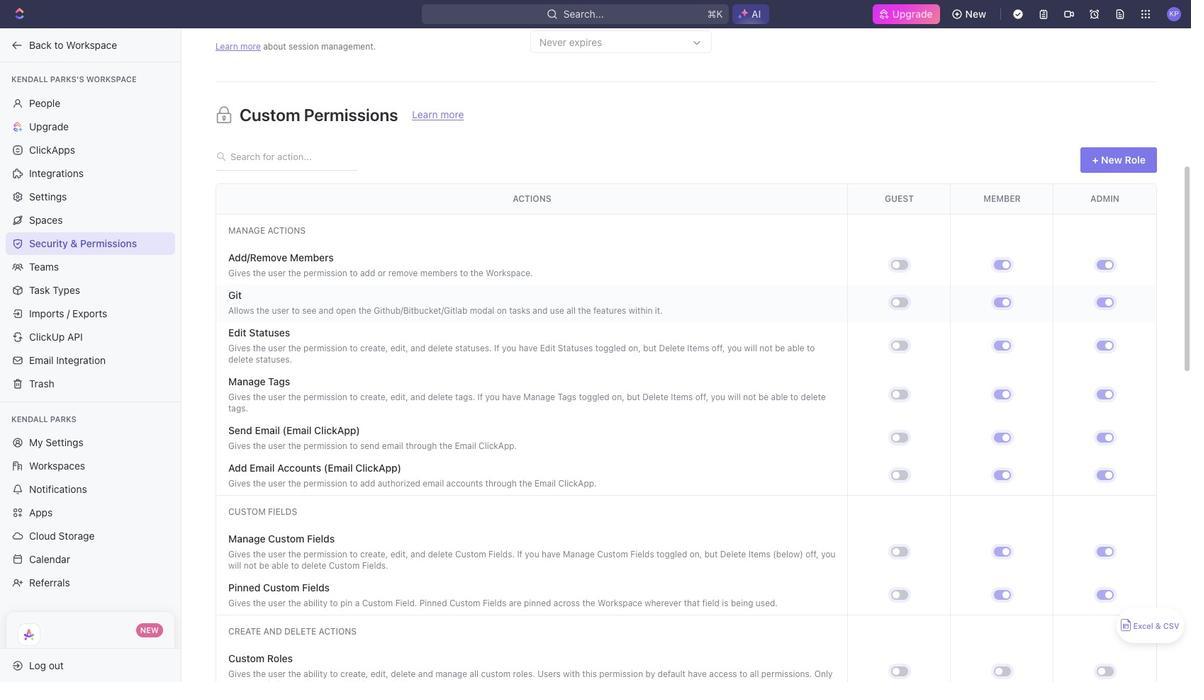 Task type: vqa. For each thing, say whether or not it's contained in the screenshot.


Task type: locate. For each thing, give the bounding box(es) containing it.
& right security
[[70, 237, 78, 249]]

2 vertical spatial will
[[228, 561, 241, 571]]

manage down custom fields
[[228, 533, 265, 545]]

manage up add/remove at the top of page
[[228, 225, 265, 236]]

clickup api link
[[6, 326, 175, 348]]

notifications link
[[6, 479, 175, 501]]

create,
[[360, 343, 388, 354], [360, 392, 388, 403], [360, 549, 388, 560], [340, 669, 368, 680]]

teams link
[[6, 256, 175, 278]]

create, inside the edit statuses gives the user the permission to create, edit, and delete statuses. if you have edit statuses toggled on, but delete items off, you will not be able to delete statuses.
[[360, 343, 388, 354]]

2 vertical spatial toggled
[[657, 549, 687, 560]]

clickapp) up accounts
[[314, 425, 360, 437]]

within
[[629, 306, 653, 316]]

1 vertical spatial email
[[423, 479, 444, 489]]

not inside the edit statuses gives the user the permission to create, edit, and delete statuses. if you have edit statuses toggled on, but delete items off, you will not be able to delete statuses.
[[759, 343, 773, 354]]

1 vertical spatial edit
[[540, 343, 555, 354]]

6 gives from the top
[[228, 549, 250, 560]]

integration
[[56, 354, 106, 366]]

have up pinned
[[542, 549, 561, 560]]

ability left pin at bottom left
[[303, 598, 327, 609]]

git
[[228, 289, 242, 301]]

& for permissions
[[70, 237, 78, 249]]

0 vertical spatial tags
[[268, 376, 290, 388]]

add inside add/remove members gives the user the permission to add or remove members to the workspace.
[[360, 268, 375, 279]]

will for manage tags
[[728, 392, 741, 403]]

(email inside add email accounts (email clickapp) gives the user the permission to add authorized email accounts through the email clickapp.
[[324, 462, 353, 474]]

will inside the edit statuses gives the user the permission to create, edit, and delete statuses. if you have edit statuses toggled on, but delete items off, you will not be able to delete statuses.
[[744, 343, 757, 354]]

not inside manage tags gives the user the permission to create, edit, and delete tags. if you have manage tags toggled on, but delete items off, you will not be able to delete tags.
[[743, 392, 756, 403]]

0 horizontal spatial will
[[228, 561, 241, 571]]

gives down allows
[[228, 343, 250, 354]]

my
[[29, 437, 43, 449]]

never expires button
[[530, 30, 1157, 53]]

0 vertical spatial kendall
[[11, 74, 48, 84]]

and up send email (email clickapp) gives the user the permission to send email through the email clickapp.
[[411, 392, 425, 403]]

able inside the edit statuses gives the user the permission to create, edit, and delete statuses. if you have edit statuses toggled on, but delete items off, you will not be able to delete statuses.
[[787, 343, 804, 354]]

workspaces
[[29, 460, 85, 472]]

permissions down management.
[[304, 105, 398, 125]]

cloud storage link
[[6, 525, 175, 548]]

1 vertical spatial ability
[[303, 669, 327, 680]]

1 vertical spatial workspace
[[86, 74, 137, 84]]

and down the github/bitbucket/gitlab
[[411, 343, 425, 354]]

this
[[582, 669, 597, 680], [354, 681, 369, 683]]

the
[[253, 268, 266, 279], [288, 268, 301, 279], [470, 268, 483, 279], [256, 306, 269, 316], [358, 306, 371, 316], [578, 306, 591, 316], [253, 343, 266, 354], [288, 343, 301, 354], [253, 392, 266, 403], [288, 392, 301, 403], [253, 441, 266, 452], [288, 441, 301, 452], [439, 441, 452, 452], [253, 479, 266, 489], [288, 479, 301, 489], [519, 479, 532, 489], [253, 549, 266, 560], [288, 549, 301, 560], [253, 598, 266, 609], [288, 598, 301, 609], [582, 598, 595, 609], [253, 669, 266, 680], [288, 669, 301, 680]]

through up add email accounts (email clickapp) gives the user the permission to add authorized email accounts through the email clickapp.
[[406, 441, 437, 452]]

and inside manage tags gives the user the permission to create, edit, and delete tags. if you have manage tags toggled on, but delete items off, you will not be able to delete tags.
[[411, 392, 425, 403]]

have
[[519, 343, 538, 354], [502, 392, 521, 403], [542, 549, 561, 560], [688, 669, 707, 680]]

custom left admins
[[228, 681, 258, 683]]

1 vertical spatial statuses.
[[256, 354, 292, 365]]

2 gives from the top
[[228, 343, 250, 354]]

1 horizontal spatial off,
[[712, 343, 725, 354]]

be inside manage custom fields gives the user the permission to create, edit, and delete custom fields. if you have manage custom fields toggled on, but delete items (below) off, you will not be able to delete custom fields.
[[259, 561, 269, 571]]

log out button
[[6, 655, 169, 677]]

0 vertical spatial &
[[70, 237, 78, 249]]

on, inside manage custom fields gives the user the permission to create, edit, and delete custom fields. if you have manage custom fields toggled on, but delete items (below) off, you will not be able to delete custom fields.
[[690, 549, 702, 560]]

permission inside manage tags gives the user the permission to create, edit, and delete tags. if you have manage tags toggled on, but delete items off, you will not be able to delete tags.
[[303, 392, 347, 403]]

learn more about session management.
[[216, 41, 376, 52]]

1 horizontal spatial learn
[[412, 108, 438, 120]]

kendall up my
[[11, 414, 48, 424]]

permissions.
[[761, 669, 812, 680]]

have down tasks
[[519, 343, 538, 354]]

workspace for back to workspace
[[66, 39, 117, 51]]

edit down allows
[[228, 327, 246, 339]]

0 vertical spatial (email
[[283, 425, 312, 437]]

imports / exports
[[29, 307, 107, 319]]

this right with
[[582, 669, 597, 680]]

all inside git allows the user to see and open the github/bitbucket/gitlab modal on tasks and use all the features within it.
[[567, 306, 576, 316]]

1 ability from the top
[[303, 598, 327, 609]]

0 horizontal spatial upgrade link
[[6, 115, 175, 138]]

if inside manage custom fields gives the user the permission to create, edit, and delete custom fields. if you have manage custom fields toggled on, but delete items (below) off, you will not be able to delete custom fields.
[[517, 549, 522, 560]]

workspace left wherever
[[598, 598, 642, 609]]

but inside manage tags gives the user the permission to create, edit, and delete tags. if you have manage tags toggled on, but delete items off, you will not be able to delete tags.
[[627, 392, 640, 403]]

(email inside send email (email clickapp) gives the user the permission to send email through the email clickapp.
[[283, 425, 312, 437]]

edit
[[228, 327, 246, 339], [540, 343, 555, 354]]

toggled for statuses
[[595, 343, 626, 354]]

edit, down the github/bitbucket/gitlab
[[390, 343, 408, 354]]

Search for action... text field
[[227, 150, 357, 163]]

1 vertical spatial through
[[485, 479, 517, 489]]

permission down 'see'
[[303, 343, 347, 354]]

if down on
[[494, 343, 500, 354]]

gives inside manage tags gives the user the permission to create, edit, and delete tags. if you have manage tags toggled on, but delete items off, you will not be able to delete tags.
[[228, 392, 250, 403]]

1 horizontal spatial all
[[567, 306, 576, 316]]

0 horizontal spatial statuses
[[249, 327, 290, 339]]

1 vertical spatial off,
[[695, 392, 708, 403]]

exports
[[72, 307, 107, 319]]

upgrade up clickapps at top
[[29, 120, 69, 132]]

2 vertical spatial off,
[[805, 549, 819, 560]]

email up "trash"
[[29, 354, 54, 366]]

kendall for my settings
[[11, 414, 48, 424]]

email
[[29, 354, 54, 366], [255, 425, 280, 437], [455, 441, 476, 452], [250, 462, 275, 474], [534, 479, 556, 489]]

permission
[[303, 268, 347, 279], [303, 343, 347, 354], [303, 392, 347, 403], [303, 441, 347, 452], [303, 479, 347, 489], [303, 549, 347, 560], [599, 669, 643, 680]]

ability
[[303, 598, 327, 609], [303, 669, 327, 680]]

2 vertical spatial workspace
[[598, 598, 642, 609]]

1 horizontal spatial will
[[728, 392, 741, 403]]

will inside manage tags gives the user the permission to create, edit, and delete tags. if you have manage tags toggled on, but delete items off, you will not be able to delete tags.
[[728, 392, 741, 403]]

and up roles
[[263, 627, 282, 637]]

used.
[[756, 598, 778, 609]]

1 vertical spatial clickapp)
[[355, 462, 401, 474]]

if inside manage tags gives the user the permission to create, edit, and delete tags. if you have manage tags toggled on, but delete items off, you will not be able to delete tags.
[[478, 392, 483, 403]]

off, for edit statuses
[[712, 343, 725, 354]]

gives down the create
[[228, 669, 250, 680]]

toggled for tags
[[579, 392, 609, 403]]

1 horizontal spatial more
[[441, 108, 464, 120]]

1 vertical spatial able
[[771, 392, 788, 403]]

1 vertical spatial kendall
[[11, 414, 48, 424]]

email
[[382, 441, 403, 452], [423, 479, 444, 489]]

1 kendall from the top
[[11, 74, 48, 84]]

settings link
[[6, 185, 175, 208]]

statuses down use
[[558, 343, 593, 354]]

0 horizontal spatial new
[[140, 626, 159, 635]]

statuses.
[[455, 343, 492, 354], [256, 354, 292, 365]]

1 horizontal spatial statuses
[[558, 343, 593, 354]]

1 vertical spatial will
[[728, 392, 741, 403]]

clickapp) down send
[[355, 462, 401, 474]]

email up accounts
[[455, 441, 476, 452]]

send email (email clickapp) gives the user the permission to send email through the email clickapp.
[[228, 425, 517, 452]]

upgrade link up clickapps link
[[6, 115, 175, 138]]

ability inside 'pinned custom fields gives the user the ability to pin a custom field. pinned custom fields are pinned across the workspace wherever that field is being used.'
[[303, 598, 327, 609]]

settings down parks
[[46, 437, 83, 449]]

permission inside custom roles gives the user the ability to create, edit, delete and manage all custom roles. users with this permission by default have access to all permissions. only custom admins can be granted this permission.
[[599, 669, 643, 680]]

(email up accounts
[[283, 425, 312, 437]]

& left csv
[[1155, 622, 1161, 631]]

on, inside the edit statuses gives the user the permission to create, edit, and delete statuses. if you have edit statuses toggled on, but delete items off, you will not be able to delete statuses.
[[628, 343, 641, 354]]

off, for manage tags
[[695, 392, 708, 403]]

add left or
[[360, 268, 375, 279]]

1 vertical spatial on,
[[612, 392, 624, 403]]

integrations link
[[6, 162, 175, 185]]

notifications
[[29, 483, 87, 496]]

github/bitbucket/gitlab
[[374, 306, 467, 316]]

1 gives from the top
[[228, 268, 250, 279]]

1 horizontal spatial tags
[[558, 392, 576, 403]]

1 vertical spatial upgrade
[[29, 120, 69, 132]]

upgrade left the new button
[[892, 8, 933, 20]]

field.
[[395, 598, 417, 609]]

gives down 'add'
[[228, 479, 250, 489]]

5 gives from the top
[[228, 479, 250, 489]]

2 vertical spatial not
[[244, 561, 257, 571]]

manage up across
[[563, 549, 595, 560]]

edit, inside the edit statuses gives the user the permission to create, edit, and delete statuses. if you have edit statuses toggled on, but delete items off, you will not be able to delete statuses.
[[390, 343, 408, 354]]

0 vertical spatial items
[[687, 343, 709, 354]]

0 horizontal spatial this
[[354, 681, 369, 683]]

1 horizontal spatial learn more link
[[412, 108, 464, 120]]

1 vertical spatial pinned
[[419, 598, 447, 609]]

2 horizontal spatial all
[[750, 669, 759, 680]]

toggled inside manage tags gives the user the permission to create, edit, and delete tags. if you have manage tags toggled on, but delete items off, you will not be able to delete tags.
[[579, 392, 609, 403]]

manage up 'send'
[[228, 376, 265, 388]]

permission inside the edit statuses gives the user the permission to create, edit, and delete statuses. if you have edit statuses toggled on, but delete items off, you will not be able to delete statuses.
[[303, 343, 347, 354]]

email right send
[[382, 441, 403, 452]]

permission down members
[[303, 268, 347, 279]]

0 horizontal spatial upgrade
[[29, 120, 69, 132]]

tags.
[[455, 392, 475, 403], [228, 403, 248, 414]]

my settings link
[[6, 432, 175, 454]]

0 horizontal spatial tags.
[[228, 403, 248, 414]]

pinned up the create
[[228, 582, 261, 594]]

clickup
[[29, 331, 65, 343]]

gives up the create
[[228, 598, 250, 609]]

0 horizontal spatial (email
[[283, 425, 312, 437]]

will
[[744, 343, 757, 354], [728, 392, 741, 403], [228, 561, 241, 571]]

1 vertical spatial custom
[[228, 681, 258, 683]]

0 horizontal spatial on,
[[612, 392, 624, 403]]

1 horizontal spatial upgrade
[[892, 8, 933, 20]]

clickapp. inside send email (email clickapp) gives the user the permission to send email through the email clickapp.
[[479, 441, 517, 452]]

email left accounts
[[423, 479, 444, 489]]

kendall up people
[[11, 74, 48, 84]]

0 horizontal spatial actions
[[268, 225, 306, 236]]

if for statuses
[[494, 343, 500, 354]]

to inside 'pinned custom fields gives the user the ability to pin a custom field. pinned custom fields are pinned across the workspace wherever that field is being used.'
[[330, 598, 338, 609]]

new
[[965, 8, 986, 20], [1101, 154, 1122, 166], [140, 626, 159, 635]]

0 vertical spatial learn
[[216, 41, 238, 52]]

0 vertical spatial not
[[759, 343, 773, 354]]

manage for actions
[[228, 225, 265, 236]]

off, inside manage tags gives the user the permission to create, edit, and delete tags. if you have manage tags toggled on, but delete items off, you will not be able to delete tags.
[[695, 392, 708, 403]]

out
[[49, 660, 64, 672]]

permission up pin at bottom left
[[303, 549, 347, 560]]

edit, inside manage custom fields gives the user the permission to create, edit, and delete custom fields. if you have manage custom fields toggled on, but delete items (below) off, you will not be able to delete custom fields.
[[390, 549, 408, 560]]

and up field.
[[411, 549, 425, 560]]

all right 'manage'
[[470, 669, 479, 680]]

authorized
[[378, 479, 420, 489]]

gives up 'send'
[[228, 392, 250, 403]]

email inside add email accounts (email clickapp) gives the user the permission to add authorized email accounts through the email clickapp.
[[423, 479, 444, 489]]

user inside manage custom fields gives the user the permission to create, edit, and delete custom fields. if you have manage custom fields toggled on, but delete items (below) off, you will not be able to delete custom fields.
[[268, 549, 286, 560]]

2 vertical spatial on,
[[690, 549, 702, 560]]

off, inside manage custom fields gives the user the permission to create, edit, and delete custom fields. if you have manage custom fields toggled on, but delete items (below) off, you will not be able to delete custom fields.
[[805, 549, 819, 560]]

items inside the edit statuses gives the user the permission to create, edit, and delete statuses. if you have edit statuses toggled on, but delete items off, you will not be able to delete statuses.
[[687, 343, 709, 354]]

to
[[54, 39, 63, 51], [350, 268, 358, 279], [460, 268, 468, 279], [292, 306, 300, 316], [350, 343, 358, 354], [807, 343, 815, 354], [350, 392, 358, 403], [790, 392, 798, 403], [350, 441, 358, 452], [350, 479, 358, 489], [350, 549, 358, 560], [291, 561, 299, 571], [330, 598, 338, 609], [330, 669, 338, 680], [739, 669, 747, 680]]

1 horizontal spatial upgrade link
[[872, 4, 940, 24]]

toggled inside the edit statuses gives the user the permission to create, edit, and delete statuses. if you have edit statuses toggled on, but delete items off, you will not be able to delete statuses.
[[595, 343, 626, 354]]

able for edit statuses
[[787, 343, 804, 354]]

or
[[378, 268, 386, 279]]

through inside send email (email clickapp) gives the user the permission to send email through the email clickapp.
[[406, 441, 437, 452]]

upgrade
[[892, 8, 933, 20], [29, 120, 69, 132]]

2 kendall from the top
[[11, 414, 48, 424]]

+
[[1092, 154, 1099, 166]]

1 vertical spatial but
[[627, 392, 640, 403]]

clickapps link
[[6, 139, 175, 161]]

0 horizontal spatial email
[[382, 441, 403, 452]]

settings up spaces
[[29, 190, 67, 202]]

off, inside the edit statuses gives the user the permission to create, edit, and delete statuses. if you have edit statuses toggled on, but delete items off, you will not be able to delete statuses.
[[712, 343, 725, 354]]

on, inside manage tags gives the user the permission to create, edit, and delete tags. if you have manage tags toggled on, but delete items off, you will not be able to delete tags.
[[612, 392, 624, 403]]

custom left roles.
[[481, 669, 511, 680]]

gives
[[228, 268, 250, 279], [228, 343, 250, 354], [228, 392, 250, 403], [228, 441, 250, 452], [228, 479, 250, 489], [228, 549, 250, 560], [228, 598, 250, 609], [228, 669, 250, 680]]

permissions down 'spaces' link
[[80, 237, 137, 249]]

0 vertical spatial email
[[382, 441, 403, 452]]

2 vertical spatial but
[[704, 549, 718, 560]]

1 horizontal spatial email
[[423, 479, 444, 489]]

about
[[263, 41, 286, 52]]

have left access in the bottom right of the page
[[688, 669, 707, 680]]

all right access in the bottom right of the page
[[750, 669, 759, 680]]

actions up members
[[268, 225, 306, 236]]

1 vertical spatial tags.
[[228, 403, 248, 414]]

3 gives from the top
[[228, 392, 250, 403]]

add/remove members gives the user the permission to add or remove members to the workspace.
[[228, 252, 533, 279]]

1 vertical spatial permissions
[[80, 237, 137, 249]]

if up 'pinned custom fields gives the user the ability to pin a custom field. pinned custom fields are pinned across the workspace wherever that field is being used.'
[[517, 549, 522, 560]]

and inside the edit statuses gives the user the permission to create, edit, and delete statuses. if you have edit statuses toggled on, but delete items off, you will not be able to delete statuses.
[[411, 343, 425, 354]]

learn for learn more about session management.
[[216, 41, 238, 52]]

create, inside custom roles gives the user the ability to create, edit, delete and manage all custom roles. users with this permission by default have access to all permissions. only custom admins can be granted this permission.
[[340, 669, 368, 680]]

email inside send email (email clickapp) gives the user the permission to send email through the email clickapp.
[[382, 441, 403, 452]]

user inside send email (email clickapp) gives the user the permission to send email through the email clickapp.
[[268, 441, 286, 452]]

custom inside custom roles gives the user the ability to create, edit, delete and manage all custom roles. users with this permission by default have access to all permissions. only custom admins can be granted this permission.
[[228, 653, 265, 665]]

edit, up permission.
[[371, 669, 388, 680]]

kendall parks's workspace
[[11, 74, 137, 84]]

pinned right field.
[[419, 598, 447, 609]]

excel & csv link
[[1117, 608, 1184, 644]]

all right use
[[567, 306, 576, 316]]

0 vertical spatial workspace
[[66, 39, 117, 51]]

parks's
[[50, 74, 84, 84]]

0 horizontal spatial custom
[[228, 681, 258, 683]]

0 vertical spatial off,
[[712, 343, 725, 354]]

permission up send email (email clickapp) gives the user the permission to send email through the email clickapp.
[[303, 392, 347, 403]]

will inside manage custom fields gives the user the permission to create, edit, and delete custom fields. if you have manage custom fields toggled on, but delete items (below) off, you will not be able to delete custom fields.
[[228, 561, 241, 571]]

off,
[[712, 343, 725, 354], [695, 392, 708, 403], [805, 549, 819, 560]]

be inside the edit statuses gives the user the permission to create, edit, and delete statuses. if you have edit statuses toggled on, but delete items off, you will not be able to delete statuses.
[[775, 343, 785, 354]]

this right granted
[[354, 681, 369, 683]]

that
[[684, 598, 700, 609]]

2 horizontal spatial off,
[[805, 549, 819, 560]]

& for csv
[[1155, 622, 1161, 631]]

0 vertical spatial learn more link
[[216, 41, 261, 52]]

allows
[[228, 306, 254, 316]]

1 horizontal spatial clickapp.
[[558, 479, 597, 489]]

statuses down allows
[[249, 327, 290, 339]]

members
[[290, 252, 334, 264]]

edit, up send email (email clickapp) gives the user the permission to send email through the email clickapp.
[[390, 392, 408, 403]]

have down the edit statuses gives the user the permission to create, edit, and delete statuses. if you have edit statuses toggled on, but delete items off, you will not be able to delete statuses.
[[502, 392, 521, 403]]

workspace inside button
[[66, 39, 117, 51]]

&
[[70, 237, 78, 249], [1155, 622, 1161, 631]]

0 horizontal spatial clickapp.
[[479, 441, 517, 452]]

0 horizontal spatial off,
[[695, 392, 708, 403]]

items inside manage tags gives the user the permission to create, edit, and delete tags. if you have manage tags toggled on, but delete items off, you will not be able to delete tags.
[[671, 392, 693, 403]]

8 gives from the top
[[228, 669, 250, 680]]

granted
[[321, 681, 352, 683]]

ability up can
[[303, 669, 327, 680]]

edit, up field.
[[390, 549, 408, 560]]

workspace up people link
[[86, 74, 137, 84]]

gives down custom fields
[[228, 549, 250, 560]]

0 horizontal spatial learn
[[216, 41, 238, 52]]

0 vertical spatial but
[[643, 343, 656, 354]]

0 horizontal spatial edit
[[228, 327, 246, 339]]

edit, inside manage tags gives the user the permission to create, edit, and delete tags. if you have manage tags toggled on, but delete items off, you will not be able to delete tags.
[[390, 392, 408, 403]]

gives inside manage custom fields gives the user the permission to create, edit, and delete custom fields. if you have manage custom fields toggled on, but delete items (below) off, you will not be able to delete custom fields.
[[228, 549, 250, 560]]

edit down use
[[540, 343, 555, 354]]

a
[[355, 598, 360, 609]]

email up manage custom fields gives the user the permission to create, edit, and delete custom fields. if you have manage custom fields toggled on, but delete items (below) off, you will not be able to delete custom fields.
[[534, 479, 556, 489]]

upgrade link left the new button
[[872, 4, 940, 24]]

admin
[[1090, 194, 1119, 204]]

1 vertical spatial (email
[[324, 462, 353, 474]]

if down the edit statuses gives the user the permission to create, edit, and delete statuses. if you have edit statuses toggled on, but delete items off, you will not be able to delete statuses.
[[478, 392, 483, 403]]

permission left the by
[[599, 669, 643, 680]]

actions
[[268, 225, 306, 236], [319, 627, 357, 637]]

2 ability from the top
[[303, 669, 327, 680]]

0 vertical spatial if
[[494, 343, 500, 354]]

actions down pin at bottom left
[[319, 627, 357, 637]]

task
[[29, 284, 50, 296]]

gives down 'send'
[[228, 441, 250, 452]]

0 vertical spatial more
[[240, 41, 261, 52]]

be inside manage tags gives the user the permission to create, edit, and delete tags. if you have manage tags toggled on, but delete items off, you will not be able to delete tags.
[[759, 392, 769, 403]]

excel
[[1133, 622, 1153, 631]]

people
[[29, 97, 60, 109]]

2 add from the top
[[360, 479, 375, 489]]

1 horizontal spatial &
[[1155, 622, 1161, 631]]

more for learn more about session management.
[[240, 41, 261, 52]]

task types link
[[6, 279, 175, 302]]

through right accounts
[[485, 479, 517, 489]]

able inside manage tags gives the user the permission to create, edit, and delete tags. if you have manage tags toggled on, but delete items off, you will not be able to delete tags.
[[771, 392, 788, 403]]

7 gives from the top
[[228, 598, 250, 609]]

permission up accounts
[[303, 441, 347, 452]]

on,
[[628, 343, 641, 354], [612, 392, 624, 403], [690, 549, 702, 560]]

permission down accounts
[[303, 479, 347, 489]]

0 vertical spatial will
[[744, 343, 757, 354]]

create, inside manage tags gives the user the permission to create, edit, and delete tags. if you have manage tags toggled on, but delete items off, you will not be able to delete tags.
[[360, 392, 388, 403]]

2 horizontal spatial but
[[704, 549, 718, 560]]

add left authorized
[[360, 479, 375, 489]]

1 vertical spatial add
[[360, 479, 375, 489]]

integrations
[[29, 167, 84, 179]]

2 horizontal spatial new
[[1101, 154, 1122, 166]]

and left 'manage'
[[418, 669, 433, 680]]

manage actions
[[228, 225, 306, 236]]

gives up git
[[228, 268, 250, 279]]

(email
[[283, 425, 312, 437], [324, 462, 353, 474]]

clickup api
[[29, 331, 83, 343]]

1 horizontal spatial but
[[643, 343, 656, 354]]

on, for edit statuses
[[628, 343, 641, 354]]

back to workspace button
[[6, 34, 168, 56]]

0 vertical spatial ability
[[303, 598, 327, 609]]

(email right accounts
[[324, 462, 353, 474]]

items
[[687, 343, 709, 354], [671, 392, 693, 403], [748, 549, 771, 560]]

delete inside manage custom fields gives the user the permission to create, edit, and delete custom fields. if you have manage custom fields toggled on, but delete items (below) off, you will not be able to delete custom fields.
[[720, 549, 746, 560]]

2 horizontal spatial if
[[517, 549, 522, 560]]

delete inside manage tags gives the user the permission to create, edit, and delete tags. if you have manage tags toggled on, but delete items off, you will not be able to delete tags.
[[642, 392, 668, 403]]

will for edit statuses
[[744, 343, 757, 354]]

0 vertical spatial through
[[406, 441, 437, 452]]

log
[[29, 660, 46, 672]]

1 horizontal spatial statuses.
[[455, 343, 492, 354]]

to inside send email (email clickapp) gives the user the permission to send email through the email clickapp.
[[350, 441, 358, 452]]

workspace up kendall parks's workspace
[[66, 39, 117, 51]]

never
[[539, 36, 566, 48]]

but inside the edit statuses gives the user the permission to create, edit, and delete statuses. if you have edit statuses toggled on, but delete items off, you will not be able to delete statuses.
[[643, 343, 656, 354]]

users
[[537, 669, 561, 680]]

permissions
[[304, 105, 398, 125], [80, 237, 137, 249]]

0 vertical spatial settings
[[29, 190, 67, 202]]

0 vertical spatial fields.
[[489, 549, 515, 560]]

clickapp) inside add email accounts (email clickapp) gives the user the permission to add authorized email accounts through the email clickapp.
[[355, 462, 401, 474]]

0 horizontal spatial permissions
[[80, 237, 137, 249]]

1 add from the top
[[360, 268, 375, 279]]

excel & csv
[[1133, 622, 1179, 631]]

2 vertical spatial items
[[748, 549, 771, 560]]

0 vertical spatial upgrade
[[892, 8, 933, 20]]

if inside the edit statuses gives the user the permission to create, edit, and delete statuses. if you have edit statuses toggled on, but delete items off, you will not be able to delete statuses.
[[494, 343, 500, 354]]

and left use
[[533, 306, 548, 316]]

2 vertical spatial able
[[272, 561, 289, 571]]

edit, inside custom roles gives the user the ability to create, edit, delete and manage all custom roles. users with this permission by default have access to all permissions. only custom admins can be granted this permission.
[[371, 669, 388, 680]]

1 vertical spatial more
[[441, 108, 464, 120]]

delete inside the edit statuses gives the user the permission to create, edit, and delete statuses. if you have edit statuses toggled on, but delete items off, you will not be able to delete statuses.
[[659, 343, 685, 354]]

4 gives from the top
[[228, 441, 250, 452]]

1 vertical spatial if
[[478, 392, 483, 403]]

have inside the edit statuses gives the user the permission to create, edit, and delete statuses. if you have edit statuses toggled on, but delete items off, you will not be able to delete statuses.
[[519, 343, 538, 354]]

delete
[[428, 343, 453, 354], [228, 354, 253, 365], [428, 392, 453, 403], [801, 392, 826, 403], [428, 549, 453, 560], [301, 561, 326, 571], [391, 669, 416, 680]]



Task type: describe. For each thing, give the bounding box(es) containing it.
custom roles gives the user the ability to create, edit, delete and manage all custom roles. users with this permission by default have access to all permissions. only custom admins can be granted this permission.
[[228, 653, 833, 683]]

but for tags
[[627, 392, 640, 403]]

on, for manage tags
[[612, 392, 624, 403]]

role
[[1125, 154, 1146, 166]]

manage tags gives the user the permission to create, edit, and delete tags. if you have manage tags toggled on, but delete items off, you will not be able to delete tags.
[[228, 376, 826, 414]]

workspace for kendall parks's workspace
[[86, 74, 137, 84]]

apps link
[[6, 502, 175, 525]]

referrals link
[[6, 572, 175, 595]]

1 vertical spatial actions
[[319, 627, 357, 637]]

workspaces link
[[6, 455, 175, 478]]

1 vertical spatial settings
[[46, 437, 83, 449]]

and inside manage custom fields gives the user the permission to create, edit, and delete custom fields. if you have manage custom fields toggled on, but delete items (below) off, you will not be able to delete custom fields.
[[411, 549, 425, 560]]

not for tags
[[743, 392, 756, 403]]

but for statuses
[[643, 343, 656, 354]]

1 vertical spatial fields.
[[362, 561, 388, 571]]

gives inside add/remove members gives the user the permission to add or remove members to the workspace.
[[228, 268, 250, 279]]

trash
[[29, 378, 54, 390]]

⌘k
[[708, 8, 723, 20]]

calendar
[[29, 554, 70, 566]]

wherever
[[645, 598, 681, 609]]

custom permissions
[[240, 105, 398, 125]]

permission inside manage custom fields gives the user the permission to create, edit, and delete custom fields. if you have manage custom fields toggled on, but delete items (below) off, you will not be able to delete custom fields.
[[303, 549, 347, 560]]

gives inside add email accounts (email clickapp) gives the user the permission to add authorized email accounts through the email clickapp.
[[228, 479, 250, 489]]

guest
[[885, 194, 914, 204]]

1 horizontal spatial fields.
[[489, 549, 515, 560]]

0 horizontal spatial pinned
[[228, 582, 261, 594]]

accounts
[[277, 462, 321, 474]]

manage for tags
[[228, 376, 265, 388]]

imports / exports link
[[6, 302, 175, 325]]

(below)
[[773, 549, 803, 560]]

user inside custom roles gives the user the ability to create, edit, delete and manage all custom roles. users with this permission by default have access to all permissions. only custom admins can be granted this permission.
[[268, 669, 286, 680]]

and inside custom roles gives the user the ability to create, edit, delete and manage all custom roles. users with this permission by default have access to all permissions. only custom admins can be granted this permission.
[[418, 669, 433, 680]]

back
[[29, 39, 52, 51]]

not for statuses
[[759, 343, 773, 354]]

delete inside custom roles gives the user the ability to create, edit, delete and manage all custom roles. users with this permission by default have access to all permissions. only custom admins can be granted this permission.
[[391, 669, 416, 680]]

toggled inside manage custom fields gives the user the permission to create, edit, and delete custom fields. if you have manage custom fields toggled on, but delete items (below) off, you will not be able to delete custom fields.
[[657, 549, 687, 560]]

email integration
[[29, 354, 106, 366]]

through inside add email accounts (email clickapp) gives the user the permission to add authorized email accounts through the email clickapp.
[[485, 479, 517, 489]]

only
[[814, 669, 833, 680]]

kp button
[[1163, 3, 1185, 26]]

items inside manage custom fields gives the user the permission to create, edit, and delete custom fields. if you have manage custom fields toggled on, but delete items (below) off, you will not be able to delete custom fields.
[[748, 549, 771, 560]]

edit, for manage tags
[[390, 392, 408, 403]]

apps
[[29, 507, 53, 519]]

field
[[702, 598, 720, 609]]

send
[[360, 441, 380, 452]]

kendall parks
[[11, 414, 76, 424]]

my settings
[[29, 437, 83, 449]]

1 horizontal spatial pinned
[[419, 598, 447, 609]]

create, for custom roles
[[340, 669, 368, 680]]

upgrade for upgrade link to the top
[[892, 8, 933, 20]]

manage for custom
[[228, 533, 265, 545]]

0 horizontal spatial statuses.
[[256, 354, 292, 365]]

1 vertical spatial learn more link
[[412, 108, 464, 120]]

items for manage tags
[[671, 392, 693, 403]]

have inside manage custom fields gives the user the permission to create, edit, and delete custom fields. if you have manage custom fields toggled on, but delete items (below) off, you will not be able to delete custom fields.
[[542, 549, 561, 560]]

use
[[550, 306, 564, 316]]

by
[[645, 669, 655, 680]]

more for learn more
[[441, 108, 464, 120]]

manage down the edit statuses gives the user the permission to create, edit, and delete statuses. if you have edit statuses toggled on, but delete items off, you will not be able to delete statuses.
[[523, 392, 555, 403]]

default
[[658, 669, 686, 680]]

0 vertical spatial this
[[582, 669, 597, 680]]

to inside back to workspace button
[[54, 39, 63, 51]]

0 horizontal spatial learn more link
[[216, 41, 261, 52]]

1 vertical spatial new
[[1101, 154, 1122, 166]]

permission inside add/remove members gives the user the permission to add or remove members to the workspace.
[[303, 268, 347, 279]]

0 vertical spatial upgrade link
[[872, 4, 940, 24]]

have inside custom roles gives the user the ability to create, edit, delete and manage all custom roles. users with this permission by default have access to all permissions. only custom admins can be granted this permission.
[[688, 669, 707, 680]]

1 vertical spatial this
[[354, 681, 369, 683]]

trash link
[[6, 373, 175, 395]]

to inside add email accounts (email clickapp) gives the user the permission to add authorized email accounts through the email clickapp.
[[350, 479, 358, 489]]

able inside manage custom fields gives the user the permission to create, edit, and delete custom fields. if you have manage custom fields toggled on, but delete items (below) off, you will not be able to delete custom fields.
[[272, 561, 289, 571]]

manage
[[435, 669, 467, 680]]

1 vertical spatial tags
[[558, 392, 576, 403]]

storage
[[59, 530, 95, 542]]

add
[[228, 462, 247, 474]]

0 vertical spatial permissions
[[304, 105, 398, 125]]

ability inside custom roles gives the user the ability to create, edit, delete and manage all custom roles. users with this permission by default have access to all permissions. only custom admins can be granted this permission.
[[303, 669, 327, 680]]

items for edit statuses
[[687, 343, 709, 354]]

never expires
[[539, 36, 602, 48]]

permission.
[[371, 681, 418, 683]]

git allows the user to see and open the github/bitbucket/gitlab modal on tasks and use all the features within it.
[[228, 289, 663, 316]]

cloud storage
[[29, 530, 95, 542]]

calendar link
[[6, 549, 175, 571]]

add inside add email accounts (email clickapp) gives the user the permission to add authorized email accounts through the email clickapp.
[[360, 479, 375, 489]]

create, for manage tags
[[360, 392, 388, 403]]

permission inside send email (email clickapp) gives the user the permission to send email through the email clickapp.
[[303, 441, 347, 452]]

to inside git allows the user to see and open the github/bitbucket/gitlab modal on tasks and use all the features within it.
[[292, 306, 300, 316]]

actions
[[513, 194, 551, 204]]

0 vertical spatial actions
[[268, 225, 306, 236]]

create, for edit statuses
[[360, 343, 388, 354]]

new inside button
[[965, 8, 986, 20]]

gives inside 'pinned custom fields gives the user the ability to pin a custom field. pinned custom fields are pinned across the workspace wherever that field is being used.'
[[228, 598, 250, 609]]

search...
[[564, 8, 604, 20]]

parks
[[50, 414, 76, 424]]

api
[[67, 331, 83, 343]]

management.
[[321, 41, 376, 52]]

is
[[722, 598, 729, 609]]

user inside add/remove members gives the user the permission to add or remove members to the workspace.
[[268, 268, 286, 279]]

spaces link
[[6, 209, 175, 231]]

csv
[[1163, 622, 1179, 631]]

1 vertical spatial upgrade link
[[6, 115, 175, 138]]

permissions inside the security & permissions link
[[80, 237, 137, 249]]

if for tags
[[478, 392, 483, 403]]

with
[[563, 669, 580, 680]]

send
[[228, 425, 252, 437]]

be inside custom roles gives the user the ability to create, edit, delete and manage all custom roles. users with this permission by default have access to all permissions. only custom admins can be granted this permission.
[[308, 681, 318, 683]]

gives inside custom roles gives the user the ability to create, edit, delete and manage all custom roles. users with this permission by default have access to all permissions. only custom admins can be granted this permission.
[[228, 669, 250, 680]]

access
[[709, 669, 737, 680]]

roles.
[[513, 669, 535, 680]]

create, inside manage custom fields gives the user the permission to create, edit, and delete custom fields. if you have manage custom fields toggled on, but delete items (below) off, you will not be able to delete custom fields.
[[360, 549, 388, 560]]

/
[[67, 307, 70, 319]]

+ new role
[[1092, 154, 1146, 166]]

clickapps
[[29, 144, 75, 156]]

user inside 'pinned custom fields gives the user the ability to pin a custom field. pinned custom fields are pinned across the workspace wherever that field is being used.'
[[268, 598, 286, 609]]

clickapp. inside add email accounts (email clickapp) gives the user the permission to add authorized email accounts through the email clickapp.
[[558, 479, 597, 489]]

user inside git allows the user to see and open the github/bitbucket/gitlab modal on tasks and use all the features within it.
[[272, 306, 289, 316]]

not inside manage custom fields gives the user the permission to create, edit, and delete custom fields. if you have manage custom fields toggled on, but delete items (below) off, you will not be able to delete custom fields.
[[244, 561, 257, 571]]

referrals
[[29, 577, 70, 589]]

workspace inside 'pinned custom fields gives the user the ability to pin a custom field. pinned custom fields are pinned across the workspace wherever that field is being used.'
[[598, 598, 642, 609]]

tasks
[[509, 306, 530, 316]]

edit, for custom roles
[[371, 669, 388, 680]]

and right 'see'
[[319, 306, 334, 316]]

but inside manage custom fields gives the user the permission to create, edit, and delete custom fields. if you have manage custom fields toggled on, but delete items (below) off, you will not be able to delete custom fields.
[[704, 549, 718, 560]]

permission inside add email accounts (email clickapp) gives the user the permission to add authorized email accounts through the email clickapp.
[[303, 479, 347, 489]]

security & permissions
[[29, 237, 137, 249]]

task types
[[29, 284, 80, 296]]

teams
[[29, 261, 59, 273]]

ai
[[752, 8, 761, 20]]

user inside manage tags gives the user the permission to create, edit, and delete tags. if you have manage tags toggled on, but delete items off, you will not be able to delete tags.
[[268, 392, 286, 403]]

members
[[420, 268, 458, 279]]

new button
[[945, 3, 995, 26]]

gives inside send email (email clickapp) gives the user the permission to send email through the email clickapp.
[[228, 441, 250, 452]]

have inside manage tags gives the user the permission to create, edit, and delete tags. if you have manage tags toggled on, but delete items off, you will not be able to delete tags.
[[502, 392, 521, 403]]

back to workspace
[[29, 39, 117, 51]]

2 vertical spatial new
[[140, 626, 159, 635]]

user inside add email accounts (email clickapp) gives the user the permission to add authorized email accounts through the email clickapp.
[[268, 479, 286, 489]]

1 horizontal spatial tags.
[[455, 392, 475, 403]]

gives inside the edit statuses gives the user the permission to create, edit, and delete statuses. if you have edit statuses toggled on, but delete items off, you will not be able to delete statuses.
[[228, 343, 250, 354]]

modal
[[470, 306, 494, 316]]

able for manage tags
[[771, 392, 788, 403]]

create and delete actions
[[228, 627, 357, 637]]

kendall for people
[[11, 74, 48, 84]]

1 vertical spatial statuses
[[558, 343, 593, 354]]

open
[[336, 306, 356, 316]]

security
[[29, 237, 68, 249]]

user inside the edit statuses gives the user the permission to create, edit, and delete statuses. if you have edit statuses toggled on, but delete items off, you will not be able to delete statuses.
[[268, 343, 286, 354]]

custom fields
[[228, 507, 297, 518]]

1 horizontal spatial edit
[[540, 343, 555, 354]]

people link
[[6, 92, 175, 114]]

upgrade for upgrade link to the bottom
[[29, 120, 69, 132]]

security & permissions link
[[6, 232, 175, 255]]

learn for learn more
[[412, 108, 438, 120]]

clickapp) inside send email (email clickapp) gives the user the permission to send email through the email clickapp.
[[314, 425, 360, 437]]

imports
[[29, 307, 64, 319]]

email right 'add'
[[250, 462, 275, 474]]

edit, for edit statuses
[[390, 343, 408, 354]]

0 vertical spatial custom
[[481, 669, 511, 680]]

admins
[[260, 681, 289, 683]]

0 horizontal spatial all
[[470, 669, 479, 680]]

can
[[291, 681, 306, 683]]

email right 'send'
[[255, 425, 280, 437]]



